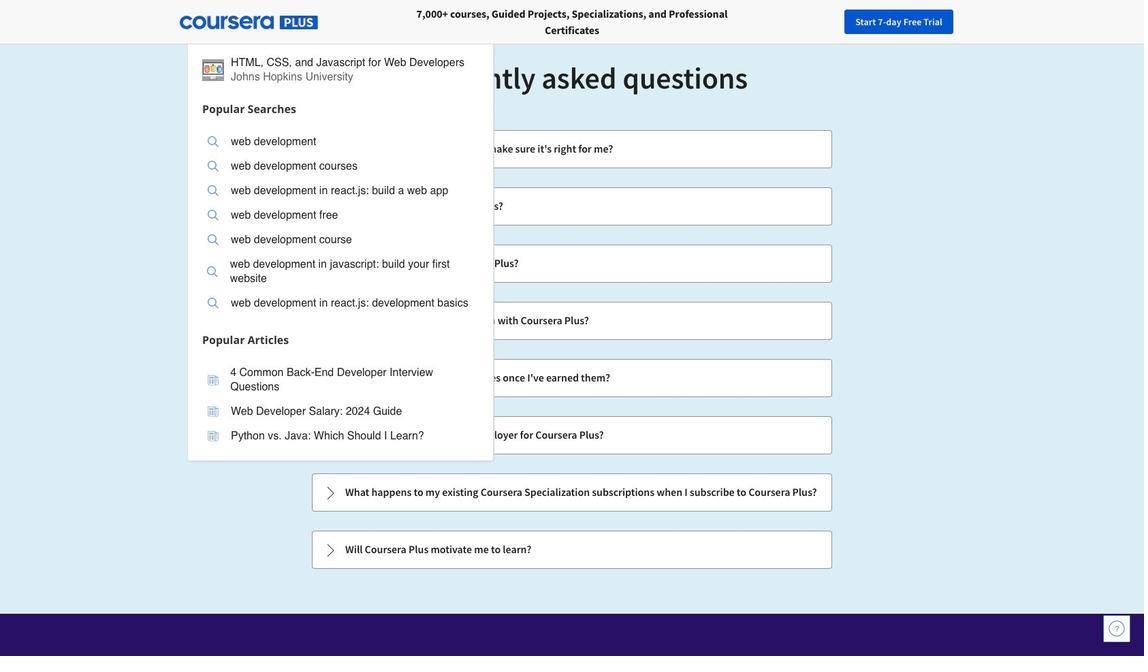 Task type: describe. For each thing, give the bounding box(es) containing it.
help center image
[[1109, 621, 1126, 637]]



Task type: vqa. For each thing, say whether or not it's contained in the screenshot.
Help Center image
yes



Task type: locate. For each thing, give the bounding box(es) containing it.
coursera plus image
[[180, 16, 318, 29]]

autocomplete results list box
[[187, 41, 494, 461]]

1 vertical spatial list box
[[188, 352, 493, 460]]

list box
[[188, 121, 493, 327], [188, 352, 493, 460]]

list
[[311, 129, 834, 570]]

1 list box from the top
[[188, 121, 493, 327]]

suggestion image image
[[202, 59, 224, 81], [208, 136, 219, 147], [208, 161, 219, 172], [208, 185, 219, 196], [208, 210, 219, 221], [208, 234, 219, 245], [207, 266, 218, 277], [208, 298, 219, 309], [208, 374, 218, 385], [208, 406, 219, 417], [208, 431, 219, 442]]

2 list box from the top
[[188, 352, 493, 460]]

What do you want to learn? text field
[[187, 9, 487, 36]]

None search field
[[187, 9, 514, 461]]

0 vertical spatial list box
[[188, 121, 493, 327]]



